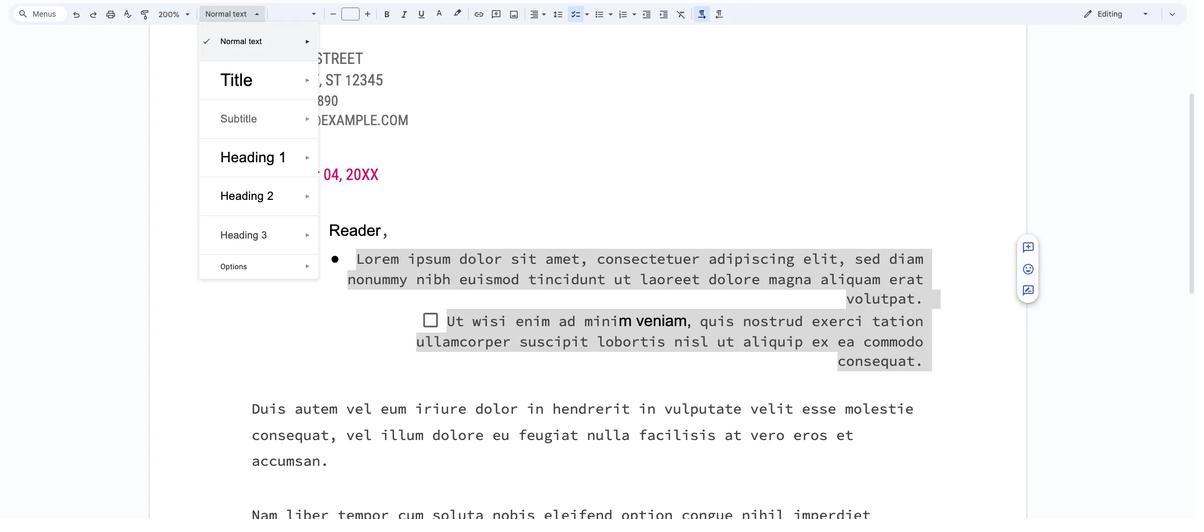 Task type: locate. For each thing, give the bounding box(es) containing it.
add comment image
[[1023, 241, 1035, 254]]

heading left 3
[[221, 230, 259, 241]]

o
[[221, 262, 226, 271]]

normal text
[[205, 9, 247, 19], [221, 37, 262, 46]]

3 heading from the top
[[221, 230, 259, 241]]

normal text inside option
[[205, 9, 247, 19]]

normal down styles list. normal text selected. option
[[221, 37, 247, 46]]

normal text right zoom field
[[205, 9, 247, 19]]

insert image image
[[508, 6, 520, 22]]

text
[[233, 9, 247, 19], [249, 37, 262, 46]]

editing
[[1098, 9, 1123, 19]]

0 vertical spatial text
[[233, 9, 247, 19]]

7 ► from the top
[[305, 264, 311, 269]]

normal text down styles list. normal text selected. option
[[221, 37, 262, 46]]

bulleted list menu image
[[606, 7, 613, 11]]

►
[[305, 39, 311, 45], [305, 77, 311, 83], [305, 116, 311, 122], [305, 155, 311, 161], [305, 194, 311, 200], [305, 232, 311, 238], [305, 264, 311, 269]]

0 vertical spatial normal
[[205, 9, 231, 19]]

Zoom text field
[[156, 7, 182, 22]]

1 vertical spatial text
[[249, 37, 262, 46]]

1 ► from the top
[[305, 39, 311, 45]]

6 ► from the top
[[305, 232, 311, 238]]

► for subtitle
[[305, 116, 311, 122]]

heading
[[221, 150, 275, 166], [221, 190, 264, 203], [221, 230, 259, 241]]

5 ► from the top
[[305, 194, 311, 200]]

► for title
[[305, 77, 311, 83]]

text inside styles list. normal text selected. option
[[233, 9, 247, 19]]

3 ► from the top
[[305, 116, 311, 122]]

main toolbar
[[67, 0, 728, 274]]

heading for heading 2
[[221, 190, 264, 203]]

0 vertical spatial heading
[[221, 150, 275, 166]]

heading left 1
[[221, 150, 275, 166]]

heading left 2
[[221, 190, 264, 203]]

0 vertical spatial normal text
[[205, 9, 247, 19]]

normal
[[205, 9, 231, 19], [221, 37, 247, 46]]

1 vertical spatial normal
[[221, 37, 247, 46]]

1
[[279, 150, 287, 166]]

subtitle
[[221, 113, 257, 125]]

► for heading 2
[[305, 194, 311, 200]]

1 vertical spatial heading
[[221, 190, 264, 203]]

2 vertical spatial heading
[[221, 230, 259, 241]]

2 heading from the top
[[221, 190, 264, 203]]

1 vertical spatial normal text
[[221, 37, 262, 46]]

line & paragraph spacing image
[[552, 6, 565, 22]]

o ptions
[[221, 262, 247, 271]]

normal right zoom field
[[205, 9, 231, 19]]

2 ► from the top
[[305, 77, 311, 83]]

4 ► from the top
[[305, 155, 311, 161]]

text inside title list box
[[249, 37, 262, 46]]

heading 3
[[221, 230, 267, 241]]

normal inside title list box
[[221, 37, 247, 46]]

editing button
[[1076, 6, 1158, 22]]

2
[[267, 190, 274, 203]]

0 horizontal spatial text
[[233, 9, 247, 19]]

1 heading from the top
[[221, 150, 275, 166]]

1 horizontal spatial text
[[249, 37, 262, 46]]



Task type: describe. For each thing, give the bounding box(es) containing it.
heading for heading 1
[[221, 150, 275, 166]]

add emoji reaction image
[[1023, 263, 1035, 276]]

Font size field
[[342, 8, 364, 21]]

title
[[221, 70, 253, 90]]

Menus field
[[13, 6, 67, 22]]

highlight color image
[[452, 6, 464, 19]]

Zoom field
[[154, 6, 195, 23]]

normal text inside title list box
[[221, 37, 262, 46]]

ptions
[[226, 262, 247, 271]]

suggest edits image
[[1023, 284, 1035, 297]]

mode and view toolbar
[[1076, 3, 1182, 25]]

numbered list menu image
[[630, 7, 637, 11]]

text color image
[[434, 6, 445, 19]]

normal inside option
[[205, 9, 231, 19]]

title application
[[0, 0, 1197, 520]]

checklist menu image
[[583, 7, 590, 11]]

3
[[262, 230, 267, 241]]

options o element
[[221, 262, 251, 271]]

heading for heading 3
[[221, 230, 259, 241]]

heading 1
[[221, 150, 287, 166]]

Font size text field
[[342, 8, 359, 20]]

► for heading 1
[[305, 155, 311, 161]]

heading 2
[[221, 190, 274, 203]]

► for heading 3
[[305, 232, 311, 238]]

title list box
[[200, 22, 319, 279]]

styles list. normal text selected. option
[[205, 6, 248, 22]]



Task type: vqa. For each thing, say whether or not it's contained in the screenshot.
Save
no



